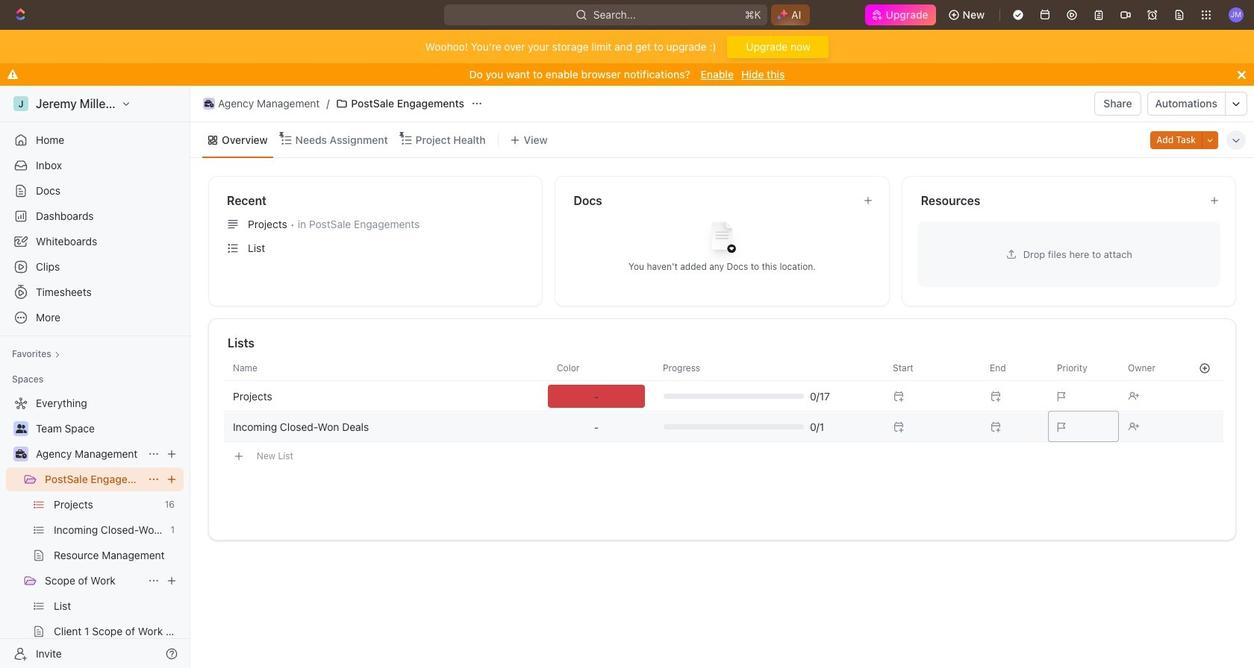 Task type: vqa. For each thing, say whether or not it's contained in the screenshot.
tree
yes



Task type: describe. For each thing, give the bounding box(es) containing it.
0 vertical spatial business time image
[[204, 100, 214, 107]]

1 vertical spatial dropdown menu image
[[594, 421, 599, 433]]

0 horizontal spatial business time image
[[15, 450, 26, 459]]

sidebar navigation
[[0, 86, 193, 669]]

jeremy miller's workspace, , element
[[13, 96, 28, 111]]



Task type: locate. For each thing, give the bounding box(es) containing it.
user group image
[[15, 425, 26, 434]]

0 horizontal spatial dropdown menu image
[[594, 421, 599, 433]]

dropdown menu image
[[548, 385, 645, 408]]

1 horizontal spatial business time image
[[204, 100, 214, 107]]

business time image
[[204, 100, 214, 107], [15, 450, 26, 459]]

tree
[[6, 392, 184, 669]]

no most used docs image
[[692, 210, 752, 270]]

1 vertical spatial business time image
[[15, 450, 26, 459]]

1 horizontal spatial dropdown menu image
[[1205, 192, 1226, 213]]

tree inside sidebar navigation
[[6, 392, 184, 669]]

dropdown menu image
[[1205, 192, 1226, 213], [594, 421, 599, 433]]

0 vertical spatial dropdown menu image
[[1205, 192, 1226, 213]]



